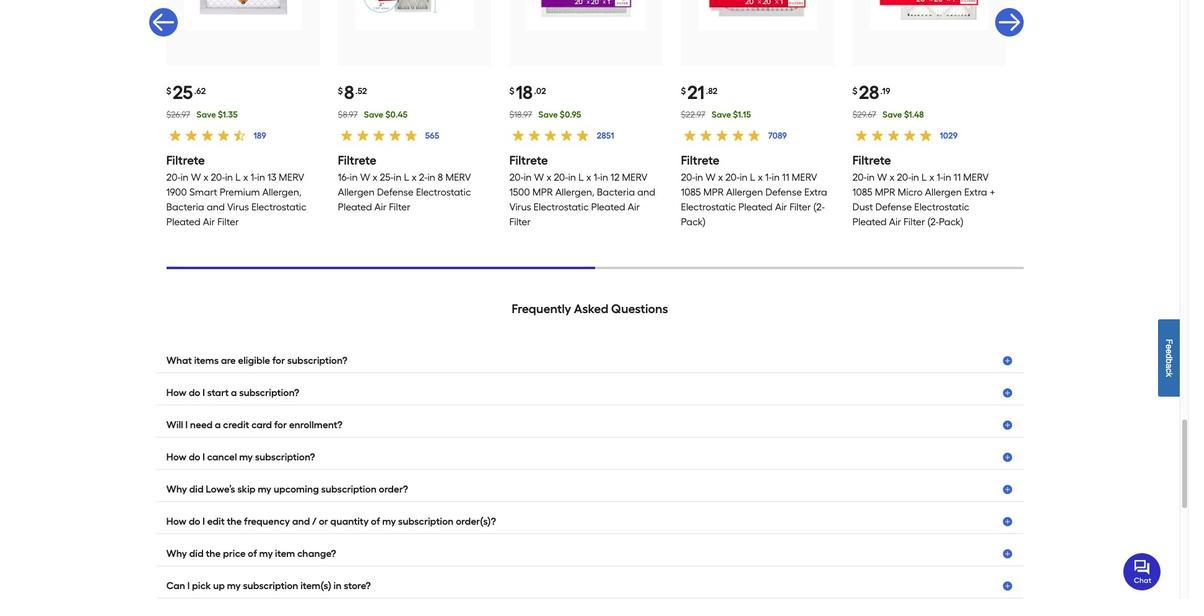 Task type: vqa. For each thing, say whether or not it's contained in the screenshot.
the top Decorations
no



Task type: locate. For each thing, give the bounding box(es) containing it.
merv inside filtrete 16-in w x 25-in l x 2-in 8 merv allergen defense electrostatic pleated air filter
[[445, 172, 471, 183]]

virus down "1500"
[[510, 201, 531, 213]]

mpr for 18
[[533, 187, 553, 198]]

1 vertical spatial of
[[248, 548, 257, 560]]

0 horizontal spatial virus
[[227, 201, 249, 213]]

8 20- from the left
[[897, 172, 911, 183]]

2 vertical spatial how
[[166, 516, 187, 528]]

2 11 from the left
[[954, 172, 961, 183]]

smart
[[189, 187, 217, 198]]

why did the price of my item change?
[[166, 548, 336, 560]]

$ inside $ 25 .62
[[166, 86, 171, 96]]

lowe's
[[206, 484, 235, 495]]

5 l from the left
[[922, 172, 927, 183]]

29.67
[[857, 110, 877, 120]]

for right eligible
[[272, 355, 285, 366]]

did for the
[[189, 548, 204, 560]]

why left 'lowe's'
[[166, 484, 187, 495]]

0 horizontal spatial bacteria
[[166, 201, 204, 213]]

did up pick
[[189, 548, 204, 560]]

i left cancel
[[203, 451, 205, 463]]

imageurl image for 28
[[870, 0, 988, 30]]

filtrete up "1500"
[[510, 153, 548, 168]]

dust
[[853, 201, 873, 213]]

do left start
[[189, 387, 200, 399]]

subscription?
[[287, 355, 347, 366], [239, 387, 299, 399], [255, 451, 315, 463]]

air inside filtrete 20-in w x 20-in l x 1-in 11 merv 1085 mpr allergen defense extra electrostatic pleated air filter (2- pack)
[[775, 201, 787, 213]]

0 vertical spatial subscription
[[321, 484, 377, 495]]

a up k
[[1165, 364, 1174, 368]]

virus
[[227, 201, 249, 213], [510, 201, 531, 213]]

2 vertical spatial plus filled image
[[1001, 548, 1014, 560]]

$ 21 .82
[[681, 82, 718, 104]]

plus filled image inside how do i edit the frequency and / or quantity of my subscription order(s)? button
[[1001, 516, 1014, 528]]

filtrete
[[166, 153, 205, 168], [338, 153, 377, 168], [510, 153, 548, 168], [681, 153, 720, 168], [853, 153, 891, 168]]

20-
[[166, 172, 181, 183], [211, 172, 225, 183], [510, 172, 524, 183], [554, 172, 568, 183], [681, 172, 695, 183], [726, 172, 740, 183], [853, 172, 867, 183], [897, 172, 911, 183]]

l for 25
[[235, 172, 241, 183]]

1 horizontal spatial 1085
[[853, 187, 873, 198]]

cancel
[[207, 451, 237, 463]]

do for edit
[[189, 516, 200, 528]]

will
[[166, 419, 183, 431]]

how up will
[[166, 387, 187, 399]]

defense
[[377, 187, 414, 198], [766, 187, 802, 198], [876, 201, 912, 213]]

subscription
[[321, 484, 377, 495], [398, 516, 454, 528], [243, 580, 298, 592]]

filtrete inside filtrete 20-in w x 20-in l x 1-in 13 merv 1900 smart premium allergen, bacteria and virus electrostatic pleated air filter
[[166, 153, 205, 168]]

subscription up quantity
[[321, 484, 377, 495]]

questions
[[611, 302, 668, 317]]

2 allergen, from the left
[[555, 187, 595, 198]]

pleated inside filtrete 20-in w x 20-in l x 1-in 12 merv 1500 mpr allergen, bacteria and virus electrostatic pleated air filter
[[591, 201, 625, 213]]

25
[[173, 82, 193, 104]]

why inside button
[[166, 484, 187, 495]]

4 merv from the left
[[792, 172, 817, 183]]

3 plus filled image from the top
[[1001, 451, 1014, 464]]

do inside how do i edit the frequency and / or quantity of my subscription order(s)? button
[[189, 516, 200, 528]]

merv for 18
[[622, 172, 648, 183]]

1 mpr from the left
[[533, 187, 553, 198]]

mpr for 28
[[875, 187, 896, 198]]

2 mpr from the left
[[704, 187, 724, 198]]

3 w from the left
[[534, 172, 544, 183]]

$ left 18
[[510, 86, 515, 96]]

plus filled image for how do i start a subscription?
[[1001, 387, 1014, 399]]

1 horizontal spatial subscription
[[321, 484, 377, 495]]

$ right 22.97
[[733, 110, 738, 120]]

how inside how do i cancel my subscription? button
[[166, 451, 187, 463]]

5 w from the left
[[877, 172, 887, 183]]

0 vertical spatial of
[[371, 516, 380, 528]]

save for 18
[[538, 110, 558, 120]]

f
[[1165, 339, 1174, 344]]

subscription? inside what items are eligible for subscription? button
[[287, 355, 347, 366]]

0 vertical spatial why
[[166, 484, 187, 495]]

subscription? inside how do i cancel my subscription? button
[[255, 451, 315, 463]]

1 l from the left
[[235, 172, 241, 183]]

save left 1.15
[[712, 110, 731, 120]]

save left '0.95'
[[538, 110, 558, 120]]

a right need
[[215, 419, 221, 431]]

merv inside filtrete 20-in w x 20-in l x 1-in 11 merv 1085 mpr allergen defense extra electrostatic pleated air filter (2- pack)
[[792, 172, 817, 183]]

1 did from the top
[[189, 484, 204, 495]]

2 vertical spatial subscription
[[243, 580, 298, 592]]

4 l from the left
[[750, 172, 756, 183]]

l inside filtrete 20-in w x 20-in l x 1-in 12 merv 1500 mpr allergen, bacteria and virus electrostatic pleated air filter
[[579, 172, 584, 183]]

8 right '2-'
[[438, 172, 443, 183]]

2 did from the top
[[189, 548, 204, 560]]

4 20- from the left
[[554, 172, 568, 183]]

allergen, inside filtrete 20-in w x 20-in l x 1-in 13 merv 1900 smart premium allergen, bacteria and virus electrostatic pleated air filter
[[262, 187, 302, 198]]

2 vertical spatial and
[[292, 516, 310, 528]]

11
[[782, 172, 789, 183], [954, 172, 961, 183]]

2 allergen from the left
[[726, 187, 763, 198]]

filtrete up 1900
[[166, 153, 205, 168]]

2 l from the left
[[404, 172, 409, 183]]

1085 for 21
[[681, 187, 701, 198]]

my right skip
[[258, 484, 271, 495]]

pleated inside filtrete 16-in w x 25-in l x 2-in 8 merv allergen defense electrostatic pleated air filter
[[338, 201, 372, 213]]

0 horizontal spatial mpr
[[533, 187, 553, 198]]

in inside button
[[334, 580, 342, 592]]

pack)
[[681, 216, 706, 228], [939, 216, 964, 228]]

how inside 'how do i start a subscription?' button
[[166, 387, 187, 399]]

0 vertical spatial bacteria
[[597, 187, 635, 198]]

subscription down order?
[[398, 516, 454, 528]]

do left cancel
[[189, 451, 200, 463]]

2 horizontal spatial subscription
[[398, 516, 454, 528]]

electrostatic inside filtrete 16-in w x 25-in l x 2-in 8 merv allergen defense electrostatic pleated air filter
[[416, 187, 471, 198]]

2 how from the top
[[166, 451, 187, 463]]

1 vertical spatial subscription
[[398, 516, 454, 528]]

3 how from the top
[[166, 516, 187, 528]]

imageurl image for 21
[[698, 0, 817, 30]]

how
[[166, 387, 187, 399], [166, 451, 187, 463], [166, 516, 187, 528]]

save left 1.35
[[197, 110, 216, 120]]

1 plus filled image from the top
[[1001, 419, 1014, 431]]

1 vertical spatial bacteria
[[166, 201, 204, 213]]

5 save from the left
[[883, 110, 902, 120]]

w for 25
[[191, 172, 201, 183]]

the
[[227, 516, 242, 528], [206, 548, 221, 560]]

1 vertical spatial plus filled image
[[1001, 516, 1014, 528]]

electrostatic
[[416, 187, 471, 198], [251, 201, 307, 213], [534, 201, 589, 213], [681, 201, 736, 213], [914, 201, 970, 213]]

subscription? for what items are eligible for subscription?
[[287, 355, 347, 366]]

2 1085 from the left
[[853, 187, 873, 198]]

2 save from the left
[[364, 110, 384, 120]]

9 x from the left
[[890, 172, 895, 183]]

of
[[371, 516, 380, 528], [248, 548, 257, 560]]

2 horizontal spatial allergen
[[925, 187, 962, 198]]

2 why from the top
[[166, 548, 187, 560]]

2 1- from the left
[[594, 172, 600, 183]]

can i pick up my subscription item(s) in store? button
[[156, 574, 1024, 599]]

2 vertical spatial subscription?
[[255, 451, 315, 463]]

my down order?
[[382, 516, 396, 528]]

1 imageurl image from the left
[[184, 0, 302, 30]]

11 for 21
[[782, 172, 789, 183]]

plus filled image for will i need a credit card for enrollment?
[[1001, 419, 1014, 431]]

mpr inside filtrete 20-in w x 20-in l x 1-in 11 merv 1085 mpr allergen defense extra electrostatic pleated air filter (2- pack)
[[704, 187, 724, 198]]

1 horizontal spatial 8
[[438, 172, 443, 183]]

2 horizontal spatial mpr
[[875, 187, 896, 198]]

1 1085 from the left
[[681, 187, 701, 198]]

i left start
[[203, 387, 205, 399]]

filtrete for 18
[[510, 153, 548, 168]]

for right the card
[[274, 419, 287, 431]]

2 plus filled image from the top
[[1001, 387, 1014, 399]]

8 left .52 on the left top
[[344, 82, 354, 104]]

5 20- from the left
[[681, 172, 695, 183]]

0 horizontal spatial subscription
[[243, 580, 298, 592]]

0 vertical spatial the
[[227, 516, 242, 528]]

1 vertical spatial why
[[166, 548, 187, 560]]

2 w from the left
[[360, 172, 370, 183]]

virus inside filtrete 20-in w x 20-in l x 1-in 13 merv 1900 smart premium allergen, bacteria and virus electrostatic pleated air filter
[[227, 201, 249, 213]]

2 plus filled image from the top
[[1001, 516, 1014, 528]]

0 vertical spatial how
[[166, 387, 187, 399]]

2 imageurl image from the left
[[355, 0, 474, 30]]

imageurl image
[[184, 0, 302, 30], [355, 0, 474, 30], [527, 0, 645, 30], [698, 0, 817, 30], [870, 0, 988, 30]]

did inside why did lowe's skip my upcoming subscription order? button
[[189, 484, 204, 495]]

(2-
[[814, 201, 825, 213], [928, 216, 939, 228]]

5 imageurl image from the left
[[870, 0, 988, 30]]

1 extra from the left
[[804, 187, 827, 198]]

save for 21
[[712, 110, 731, 120]]

3 save from the left
[[538, 110, 558, 120]]

allergen inside filtrete 20-in w x 20-in l x 1-in 11 merv 1085 mpr micro allergen extra + dust defense electrostatic pleated air filter (2-pack)
[[925, 187, 962, 198]]

1 allergen from the left
[[338, 187, 375, 198]]

allergen, right "1500"
[[555, 187, 595, 198]]

what items are eligible for subscription? button
[[156, 349, 1024, 374]]

5 merv from the left
[[963, 172, 989, 183]]

16-
[[338, 172, 350, 183]]

change?
[[297, 548, 336, 560]]

1 how from the top
[[166, 387, 187, 399]]

pleated inside filtrete 20-in w x 20-in l x 1-in 11 merv 1085 mpr allergen defense extra electrostatic pleated air filter (2- pack)
[[739, 201, 773, 213]]

pleated inside filtrete 20-in w x 20-in l x 1-in 13 merv 1900 smart premium allergen, bacteria and virus electrostatic pleated air filter
[[166, 216, 201, 228]]

how do i start a subscription? button
[[156, 381, 1024, 406]]

1085
[[681, 187, 701, 198], [853, 187, 873, 198]]

7 20- from the left
[[853, 172, 867, 183]]

1 vertical spatial do
[[189, 451, 200, 463]]

2 horizontal spatial a
[[1165, 364, 1174, 368]]

0 vertical spatial 8
[[344, 82, 354, 104]]

1900
[[166, 187, 187, 198]]

virus down premium
[[227, 201, 249, 213]]

my inside button
[[258, 484, 271, 495]]

$ 18.97 save $ 0.95
[[510, 110, 581, 120]]

a
[[1165, 364, 1174, 368], [231, 387, 237, 399], [215, 419, 221, 431]]

allergen,
[[262, 187, 302, 198], [555, 187, 595, 198]]

do inside how do i cancel my subscription? button
[[189, 451, 200, 463]]

did inside why did the price of my item change? button
[[189, 548, 204, 560]]

filtrete for 21
[[681, 153, 720, 168]]

0 vertical spatial did
[[189, 484, 204, 495]]

allergen
[[338, 187, 375, 198], [726, 187, 763, 198], [925, 187, 962, 198]]

how for how do i edit the frequency and / or quantity of my subscription order(s)?
[[166, 516, 187, 528]]

what
[[166, 355, 192, 366]]

w
[[191, 172, 201, 183], [360, 172, 370, 183], [534, 172, 544, 183], [706, 172, 716, 183], [877, 172, 887, 183]]

mpr for 21
[[704, 187, 724, 198]]

w inside filtrete 20-in w x 20-in l x 1-in 13 merv 1900 smart premium allergen, bacteria and virus electrostatic pleated air filter
[[191, 172, 201, 183]]

subscription? inside 'how do i start a subscription?' button
[[239, 387, 299, 399]]

1 horizontal spatial allergen
[[726, 187, 763, 198]]

2 horizontal spatial and
[[637, 187, 656, 198]]

1 filtrete from the left
[[166, 153, 205, 168]]

1 horizontal spatial virus
[[510, 201, 531, 213]]

4 filtrete from the left
[[681, 153, 720, 168]]

4 1- from the left
[[937, 172, 944, 183]]

2 filtrete from the left
[[338, 153, 377, 168]]

1- inside filtrete 20-in w x 20-in l x 1-in 11 merv 1085 mpr allergen defense extra electrostatic pleated air filter (2- pack)
[[765, 172, 772, 183]]

mpr inside filtrete 20-in w x 20-in l x 1-in 12 merv 1500 mpr allergen, bacteria and virus electrostatic pleated air filter
[[533, 187, 553, 198]]

1 vertical spatial how
[[166, 451, 187, 463]]

1 horizontal spatial mpr
[[704, 187, 724, 198]]

0 vertical spatial a
[[1165, 364, 1174, 368]]

merv inside filtrete 20-in w x 20-in l x 1-in 11 merv 1085 mpr micro allergen extra + dust defense electrostatic pleated air filter (2-pack)
[[963, 172, 989, 183]]

1 horizontal spatial (2-
[[928, 216, 939, 228]]

3 mpr from the left
[[875, 187, 896, 198]]

save
[[197, 110, 216, 120], [364, 110, 384, 120], [538, 110, 558, 120], [712, 110, 731, 120], [883, 110, 902, 120]]

4 save from the left
[[712, 110, 731, 120]]

1 pack) from the left
[[681, 216, 706, 228]]

3 l from the left
[[579, 172, 584, 183]]

2 horizontal spatial defense
[[876, 201, 912, 213]]

1- for 21
[[765, 172, 772, 183]]

the left price
[[206, 548, 221, 560]]

and
[[637, 187, 656, 198], [207, 201, 225, 213], [292, 516, 310, 528]]

subscription down item
[[243, 580, 298, 592]]

plus filled image
[[1001, 355, 1014, 367], [1001, 387, 1014, 399], [1001, 451, 1014, 464], [1001, 484, 1014, 496], [1001, 580, 1014, 593]]

save left 1.48
[[883, 110, 902, 120]]

3 plus filled image from the top
[[1001, 548, 1014, 560]]

3 merv from the left
[[622, 172, 648, 183]]

do
[[189, 387, 200, 399], [189, 451, 200, 463], [189, 516, 200, 528]]

i left pick
[[187, 580, 190, 592]]

do for start
[[189, 387, 200, 399]]

l inside filtrete 20-in w x 20-in l x 1-in 11 merv 1085 mpr micro allergen extra + dust defense electrostatic pleated air filter (2-pack)
[[922, 172, 927, 183]]

1 horizontal spatial defense
[[766, 187, 802, 198]]

e up d
[[1165, 344, 1174, 349]]

2 do from the top
[[189, 451, 200, 463]]

plus filled image for why did the price of my item change?
[[1001, 548, 1014, 560]]

11 for 28
[[954, 172, 961, 183]]

start
[[207, 387, 229, 399]]

0 horizontal spatial and
[[207, 201, 225, 213]]

0 horizontal spatial allergen,
[[262, 187, 302, 198]]

0 horizontal spatial 11
[[782, 172, 789, 183]]

the right edit on the bottom left
[[227, 516, 242, 528]]

pick
[[192, 580, 211, 592]]

why
[[166, 484, 187, 495], [166, 548, 187, 560]]

0 horizontal spatial extra
[[804, 187, 827, 198]]

pleated inside filtrete 20-in w x 20-in l x 1-in 11 merv 1085 mpr micro allergen extra + dust defense electrostatic pleated air filter (2-pack)
[[853, 216, 887, 228]]

why inside button
[[166, 548, 187, 560]]

subscription? for how do i start a subscription?
[[239, 387, 299, 399]]

$ inside $ 18 .02
[[510, 86, 515, 96]]

skip
[[237, 484, 256, 495]]

$ down $ 18 .02 on the top left of page
[[510, 110, 514, 120]]

what items are eligible for subscription?
[[166, 355, 347, 366]]

plus filled image inside how do i cancel my subscription? button
[[1001, 451, 1014, 464]]

filtrete inside filtrete 20-in w x 20-in l x 1-in 11 merv 1085 mpr micro allergen extra + dust defense electrostatic pleated air filter (2-pack)
[[853, 153, 891, 168]]

$
[[166, 86, 171, 96], [338, 86, 343, 96], [510, 86, 515, 96], [681, 86, 686, 96], [853, 86, 858, 96], [166, 110, 171, 120], [218, 110, 223, 120], [338, 110, 343, 120], [385, 110, 390, 120], [510, 110, 514, 120], [560, 110, 565, 120], [681, 110, 686, 120], [733, 110, 738, 120], [853, 110, 857, 120], [904, 110, 909, 120]]

0 vertical spatial (2-
[[814, 201, 825, 213]]

allergen, down the 13
[[262, 187, 302, 198]]

1 plus filled image from the top
[[1001, 355, 1014, 367]]

plus filled image inside will i need a credit card for enrollment? button
[[1001, 419, 1014, 431]]

1 vertical spatial and
[[207, 201, 225, 213]]

how for how do i cancel my subscription?
[[166, 451, 187, 463]]

filtrete inside filtrete 16-in w x 25-in l x 2-in 8 merv allergen defense electrostatic pleated air filter
[[338, 153, 377, 168]]

filtrete down the 29.67
[[853, 153, 891, 168]]

0 vertical spatial do
[[189, 387, 200, 399]]

1085 for 28
[[853, 187, 873, 198]]

filter inside filtrete 16-in w x 25-in l x 2-in 8 merv allergen defense electrostatic pleated air filter
[[389, 201, 410, 213]]

bacteria down 12
[[597, 187, 635, 198]]

1 horizontal spatial extra
[[964, 187, 987, 198]]

1 merv from the left
[[279, 172, 304, 183]]

/
[[312, 516, 317, 528]]

$ left .52 on the left top
[[338, 86, 343, 96]]

2 vertical spatial a
[[215, 419, 221, 431]]

1 save from the left
[[197, 110, 216, 120]]

1 w from the left
[[191, 172, 201, 183]]

why did lowe's skip my upcoming subscription order? button
[[156, 478, 1024, 502]]

1- for 18
[[594, 172, 600, 183]]

1085 inside filtrete 20-in w x 20-in l x 1-in 11 merv 1085 mpr allergen defense extra electrostatic pleated air filter (2- pack)
[[681, 187, 701, 198]]

extra inside filtrete 20-in w x 20-in l x 1-in 11 merv 1085 mpr micro allergen extra + dust defense electrostatic pleated air filter (2-pack)
[[964, 187, 987, 198]]

filtrete up the 16-
[[338, 153, 377, 168]]

my left item
[[259, 548, 273, 560]]

1- inside filtrete 20-in w x 20-in l x 1-in 11 merv 1085 mpr micro allergen extra + dust defense electrostatic pleated air filter (2-pack)
[[937, 172, 944, 183]]

merv inside filtrete 20-in w x 20-in l x 1-in 12 merv 1500 mpr allergen, bacteria and virus electrostatic pleated air filter
[[622, 172, 648, 183]]

1 horizontal spatial a
[[231, 387, 237, 399]]

e up b
[[1165, 349, 1174, 354]]

do inside 'how do i start a subscription?' button
[[189, 387, 200, 399]]

1 vertical spatial 8
[[438, 172, 443, 183]]

0 horizontal spatial defense
[[377, 187, 414, 198]]

w inside filtrete 20-in w x 20-in l x 1-in 11 merv 1085 mpr micro allergen extra + dust defense electrostatic pleated air filter (2-pack)
[[877, 172, 887, 183]]

bacteria inside filtrete 20-in w x 20-in l x 1-in 13 merv 1900 smart premium allergen, bacteria and virus electrostatic pleated air filter
[[166, 201, 204, 213]]

filtrete 20-in w x 20-in l x 1-in 11 merv 1085 mpr micro allergen extra + dust defense electrostatic pleated air filter (2-pack)
[[853, 153, 996, 228]]

how down will
[[166, 451, 187, 463]]

imageurl image for 18
[[527, 0, 645, 30]]

$ left 21
[[681, 86, 686, 96]]

2 merv from the left
[[445, 172, 471, 183]]

plus filled image inside can i pick up my subscription item(s) in store? button
[[1001, 580, 1014, 593]]

1-
[[251, 172, 257, 183], [594, 172, 600, 183], [765, 172, 772, 183], [937, 172, 944, 183]]

5 plus filled image from the top
[[1001, 580, 1014, 593]]

subscription inside button
[[321, 484, 377, 495]]

0 horizontal spatial pack)
[[681, 216, 706, 228]]

filtrete inside filtrete 20-in w x 20-in l x 1-in 12 merv 1500 mpr allergen, bacteria and virus electrostatic pleated air filter
[[510, 153, 548, 168]]

0 horizontal spatial allergen
[[338, 187, 375, 198]]

$ right 8.97
[[385, 110, 390, 120]]

my
[[239, 451, 253, 463], [258, 484, 271, 495], [382, 516, 396, 528], [259, 548, 273, 560], [227, 580, 241, 592]]

why up can
[[166, 548, 187, 560]]

1.35
[[223, 110, 238, 120]]

do left edit on the bottom left
[[189, 516, 200, 528]]

did left 'lowe's'
[[189, 484, 204, 495]]

l inside filtrete 20-in w x 20-in l x 1-in 11 merv 1085 mpr allergen defense extra electrostatic pleated air filter (2- pack)
[[750, 172, 756, 183]]

26.97
[[171, 110, 190, 120]]

2 extra from the left
[[964, 187, 987, 198]]

$ down '$ 21 .82'
[[681, 110, 686, 120]]

virus inside filtrete 20-in w x 20-in l x 1-in 12 merv 1500 mpr allergen, bacteria and virus electrostatic pleated air filter
[[510, 201, 531, 213]]

3 allergen from the left
[[925, 187, 962, 198]]

22.97
[[686, 110, 706, 120]]

mpr inside filtrete 20-in w x 20-in l x 1-in 11 merv 1085 mpr micro allergen extra + dust defense electrostatic pleated air filter (2-pack)
[[875, 187, 896, 198]]

my for subscription?
[[239, 451, 253, 463]]

filtrete for 25
[[166, 153, 205, 168]]

of right quantity
[[371, 516, 380, 528]]

w inside filtrete 20-in w x 20-in l x 1-in 11 merv 1085 mpr allergen defense extra electrostatic pleated air filter (2- pack)
[[706, 172, 716, 183]]

(2- inside filtrete 20-in w x 20-in l x 1-in 11 merv 1085 mpr allergen defense extra electrostatic pleated air filter (2- pack)
[[814, 201, 825, 213]]

3 imageurl image from the left
[[527, 0, 645, 30]]

1 vertical spatial did
[[189, 548, 204, 560]]

11 inside filtrete 20-in w x 20-in l x 1-in 11 merv 1085 mpr allergen defense extra electrostatic pleated air filter (2- pack)
[[782, 172, 789, 183]]

1 horizontal spatial pack)
[[939, 216, 964, 228]]

how do i start a subscription?
[[166, 387, 299, 399]]

w inside filtrete 20-in w x 20-in l x 1-in 12 merv 1500 mpr allergen, bacteria and virus electrostatic pleated air filter
[[534, 172, 544, 183]]

1 vertical spatial (2-
[[928, 216, 939, 228]]

1 horizontal spatial bacteria
[[597, 187, 635, 198]]

l inside filtrete 16-in w x 25-in l x 2-in 8 merv allergen defense electrostatic pleated air filter
[[404, 172, 409, 183]]

of right price
[[248, 548, 257, 560]]

plus filled image inside why did the price of my item change? button
[[1001, 548, 1014, 560]]

plus filled image inside why did lowe's skip my upcoming subscription order? button
[[1001, 484, 1014, 496]]

1 why from the top
[[166, 484, 187, 495]]

filter inside filtrete 20-in w x 20-in l x 1-in 12 merv 1500 mpr allergen, bacteria and virus electrostatic pleated air filter
[[510, 216, 531, 228]]

0 horizontal spatial of
[[248, 548, 257, 560]]

my for subscription
[[227, 580, 241, 592]]

1 horizontal spatial and
[[292, 516, 310, 528]]

save right 8.97
[[364, 110, 384, 120]]

0 horizontal spatial 1085
[[681, 187, 701, 198]]

11 inside filtrete 20-in w x 20-in l x 1-in 11 merv 1085 mpr micro allergen extra + dust defense electrostatic pleated air filter (2-pack)
[[954, 172, 961, 183]]

save for 8
[[364, 110, 384, 120]]

electrostatic inside filtrete 20-in w x 20-in l x 1-in 13 merv 1900 smart premium allergen, bacteria and virus electrostatic pleated air filter
[[251, 201, 307, 213]]

1 horizontal spatial 11
[[954, 172, 961, 183]]

0 vertical spatial subscription?
[[287, 355, 347, 366]]

+
[[990, 187, 996, 198]]

4 imageurl image from the left
[[698, 0, 817, 30]]

$ left the 28
[[853, 86, 858, 96]]

my right up
[[227, 580, 241, 592]]

i for cancel
[[203, 451, 205, 463]]

a right start
[[231, 387, 237, 399]]

1 1- from the left
[[251, 172, 257, 183]]

w for 18
[[534, 172, 544, 183]]

0 vertical spatial and
[[637, 187, 656, 198]]

1 vertical spatial subscription?
[[239, 387, 299, 399]]

filtrete inside filtrete 20-in w x 20-in l x 1-in 11 merv 1085 mpr allergen defense extra electrostatic pleated air filter (2- pack)
[[681, 153, 720, 168]]

allergen inside filtrete 20-in w x 20-in l x 1-in 11 merv 1085 mpr allergen defense extra electrostatic pleated air filter (2- pack)
[[726, 187, 763, 198]]

$ 29.67 save $ 1.48
[[853, 110, 924, 120]]

my right cancel
[[239, 451, 253, 463]]

filtrete down 22.97
[[681, 153, 720, 168]]

plus filled image inside what items are eligible for subscription? button
[[1001, 355, 1014, 367]]

plus filled image for why did lowe's skip my upcoming subscription order?
[[1001, 484, 1014, 496]]

1 allergen, from the left
[[262, 187, 302, 198]]

4 w from the left
[[706, 172, 716, 183]]

l
[[235, 172, 241, 183], [404, 172, 409, 183], [579, 172, 584, 183], [750, 172, 756, 183], [922, 172, 927, 183]]

1 vertical spatial a
[[231, 387, 237, 399]]

extra for 21
[[804, 187, 827, 198]]

i for start
[[203, 387, 205, 399]]

2 pack) from the left
[[939, 216, 964, 228]]

my for upcoming
[[258, 484, 271, 495]]

filter inside filtrete 20-in w x 20-in l x 1-in 13 merv 1900 smart premium allergen, bacteria and virus electrostatic pleated air filter
[[217, 216, 239, 228]]

air inside filtrete 20-in w x 20-in l x 1-in 12 merv 1500 mpr allergen, bacteria and virus electrostatic pleated air filter
[[628, 201, 640, 213]]

1085 inside filtrete 20-in w x 20-in l x 1-in 11 merv 1085 mpr micro allergen extra + dust defense electrostatic pleated air filter (2-pack)
[[853, 187, 873, 198]]

i left edit on the bottom left
[[203, 516, 205, 528]]

edit
[[207, 516, 225, 528]]

$ left the 25
[[166, 86, 171, 96]]

0 horizontal spatial (2-
[[814, 201, 825, 213]]

plus filled image inside 'how do i start a subscription?' button
[[1001, 387, 1014, 399]]

5 filtrete from the left
[[853, 153, 891, 168]]

0 vertical spatial plus filled image
[[1001, 419, 1014, 431]]

how do i edit the frequency and / or quantity of my subscription order(s)? button
[[156, 510, 1024, 535]]

8 x from the left
[[758, 172, 763, 183]]

plus filled image
[[1001, 419, 1014, 431], [1001, 516, 1014, 528], [1001, 548, 1014, 560]]

can i pick up my subscription item(s) in store?
[[166, 580, 371, 592]]

2 virus from the left
[[510, 201, 531, 213]]

1 horizontal spatial allergen,
[[555, 187, 595, 198]]

extra inside filtrete 20-in w x 20-in l x 1-in 11 merv 1085 mpr allergen defense extra electrostatic pleated air filter (2- pack)
[[804, 187, 827, 198]]

1.48
[[909, 110, 924, 120]]

2 vertical spatial do
[[189, 516, 200, 528]]

1- inside filtrete 20-in w x 20-in l x 1-in 12 merv 1500 mpr allergen, bacteria and virus electrostatic pleated air filter
[[594, 172, 600, 183]]

3 do from the top
[[189, 516, 200, 528]]

3 filtrete from the left
[[510, 153, 548, 168]]

and inside filtrete 20-in w x 20-in l x 1-in 12 merv 1500 mpr allergen, bacteria and virus electrostatic pleated air filter
[[637, 187, 656, 198]]

asked
[[574, 302, 609, 317]]

electrostatic inside filtrete 20-in w x 20-in l x 1-in 11 merv 1085 mpr micro allergen extra + dust defense electrostatic pleated air filter (2-pack)
[[914, 201, 970, 213]]

pleated
[[338, 201, 372, 213], [591, 201, 625, 213], [739, 201, 773, 213], [166, 216, 201, 228], [853, 216, 887, 228]]

1 vertical spatial the
[[206, 548, 221, 560]]

$ inside '$ 21 .82'
[[681, 86, 686, 96]]

3 1- from the left
[[765, 172, 772, 183]]

for
[[272, 355, 285, 366], [274, 419, 287, 431]]

4 plus filled image from the top
[[1001, 484, 1014, 496]]

1 vertical spatial for
[[274, 419, 287, 431]]

1 virus from the left
[[227, 201, 249, 213]]

filter inside filtrete 20-in w x 20-in l x 1-in 11 merv 1085 mpr micro allergen extra + dust defense electrostatic pleated air filter (2-pack)
[[904, 216, 925, 228]]

1 do from the top
[[189, 387, 200, 399]]

0 horizontal spatial a
[[215, 419, 221, 431]]

i for edit
[[203, 516, 205, 528]]

merv inside filtrete 20-in w x 20-in l x 1-in 13 merv 1900 smart premium allergen, bacteria and virus electrostatic pleated air filter
[[279, 172, 304, 183]]

how left edit on the bottom left
[[166, 516, 187, 528]]

bacteria down 1900
[[166, 201, 204, 213]]

1 11 from the left
[[782, 172, 789, 183]]

w inside filtrete 16-in w x 25-in l x 2-in 8 merv allergen defense electrostatic pleated air filter
[[360, 172, 370, 183]]



Task type: describe. For each thing, give the bounding box(es) containing it.
k
[[1165, 373, 1174, 377]]

premium
[[220, 187, 260, 198]]

18.97
[[514, 110, 532, 120]]

0.45
[[390, 110, 408, 120]]

$ inside $ 8 .52
[[338, 86, 343, 96]]

5 x from the left
[[547, 172, 552, 183]]

6 x from the left
[[586, 172, 591, 183]]

$ 26.97 save $ 1.35
[[166, 110, 238, 120]]

store?
[[344, 580, 371, 592]]

why for why did the price of my item change?
[[166, 548, 187, 560]]

can
[[166, 580, 185, 592]]

pack) inside filtrete 20-in w x 20-in l x 1-in 11 merv 1085 mpr micro allergen extra + dust defense electrostatic pleated air filter (2-pack)
[[939, 216, 964, 228]]

$ 8 .52
[[338, 82, 367, 104]]

1 x from the left
[[203, 172, 208, 183]]

quantity
[[330, 516, 369, 528]]

and inside filtrete 20-in w x 20-in l x 1-in 13 merv 1900 smart premium allergen, bacteria and virus electrostatic pleated air filter
[[207, 201, 225, 213]]

merv for 8
[[445, 172, 471, 183]]

item
[[275, 548, 295, 560]]

filter inside filtrete 20-in w x 20-in l x 1-in 11 merv 1085 mpr allergen defense extra electrostatic pleated air filter (2- pack)
[[790, 201, 811, 213]]

save for 25
[[197, 110, 216, 120]]

why did lowe's skip my upcoming subscription order?
[[166, 484, 408, 495]]

3 20- from the left
[[510, 172, 524, 183]]

extra for 28
[[964, 187, 987, 198]]

(2- inside filtrete 20-in w x 20-in l x 1-in 11 merv 1085 mpr micro allergen extra + dust defense electrostatic pleated air filter (2-pack)
[[928, 216, 939, 228]]

18
[[516, 82, 533, 104]]

did for lowe's
[[189, 484, 204, 495]]

merv for 28
[[963, 172, 989, 183]]

how for how do i start a subscription?
[[166, 387, 187, 399]]

10 x from the left
[[930, 172, 934, 183]]

i right will
[[185, 419, 188, 431]]

why did the price of my item change? button
[[156, 542, 1024, 567]]

allergen, inside filtrete 20-in w x 20-in l x 1-in 12 merv 1500 mpr allergen, bacteria and virus electrostatic pleated air filter
[[555, 187, 595, 198]]

l for 28
[[922, 172, 927, 183]]

28
[[859, 82, 879, 104]]

micro
[[898, 187, 923, 198]]

4 x from the left
[[412, 172, 417, 183]]

bacteria inside filtrete 20-in w x 20-in l x 1-in 12 merv 1500 mpr allergen, bacteria and virus electrostatic pleated air filter
[[597, 187, 635, 198]]

$ right the 29.67
[[904, 110, 909, 120]]

.02
[[534, 86, 546, 96]]

frequently
[[512, 302, 571, 317]]

imageurl image for 8
[[355, 0, 474, 30]]

defense inside filtrete 20-in w x 20-in l x 1-in 11 merv 1085 mpr micro allergen extra + dust defense electrostatic pleated air filter (2-pack)
[[876, 201, 912, 213]]

$ 25 .62
[[166, 82, 206, 104]]

electrostatic inside filtrete 20-in w x 20-in l x 1-in 12 merv 1500 mpr allergen, bacteria and virus electrostatic pleated air filter
[[534, 201, 589, 213]]

.62
[[194, 86, 206, 96]]

merv for 25
[[279, 172, 304, 183]]

a inside 'how do i start a subscription?' button
[[231, 387, 237, 399]]

a inside f e e d b a c k button
[[1165, 364, 1174, 368]]

card
[[251, 419, 272, 431]]

and inside button
[[292, 516, 310, 528]]

frequency
[[244, 516, 290, 528]]

will i need a credit card for enrollment?
[[166, 419, 343, 431]]

filtrete 16-in w x 25-in l x 2-in 8 merv allergen defense electrostatic pleated air filter
[[338, 153, 471, 213]]

1 e from the top
[[1165, 344, 1174, 349]]

credit
[[223, 419, 249, 431]]

1 horizontal spatial of
[[371, 516, 380, 528]]

frequently asked questions
[[512, 302, 668, 317]]

eligible
[[238, 355, 270, 366]]

l for 18
[[579, 172, 584, 183]]

order?
[[379, 484, 408, 495]]

.82
[[706, 86, 718, 96]]

w for 21
[[706, 172, 716, 183]]

how do i edit the frequency and / or quantity of my subscription order(s)?
[[166, 516, 496, 528]]

filtrete for 8
[[338, 153, 377, 168]]

$ 18 .02
[[510, 82, 546, 104]]

enrollment?
[[289, 419, 343, 431]]

are
[[221, 355, 236, 366]]

0.95
[[565, 110, 581, 120]]

21
[[687, 82, 705, 104]]

7 x from the left
[[718, 172, 723, 183]]

2-
[[419, 172, 428, 183]]

2 e from the top
[[1165, 349, 1174, 354]]

air inside filtrete 20-in w x 20-in l x 1-in 11 merv 1085 mpr micro allergen extra + dust defense electrostatic pleated air filter (2-pack)
[[889, 216, 901, 228]]

$ inside $ 28 .19
[[853, 86, 858, 96]]

item(s)
[[301, 580, 331, 592]]

1- for 25
[[251, 172, 257, 183]]

$ down $ 25 .62
[[166, 110, 171, 120]]

w for 28
[[877, 172, 887, 183]]

d
[[1165, 354, 1174, 359]]

defense inside filtrete 16-in w x 25-in l x 2-in 8 merv allergen defense electrostatic pleated air filter
[[377, 187, 414, 198]]

plus filled image for can i pick up my subscription item(s) in store?
[[1001, 580, 1014, 593]]

upcoming
[[274, 484, 319, 495]]

$ down $ 28 .19
[[853, 110, 857, 120]]

1- for 28
[[937, 172, 944, 183]]

price
[[223, 548, 246, 560]]

chat invite button image
[[1124, 553, 1161, 591]]

air inside filtrete 16-in w x 25-in l x 2-in 8 merv allergen defense electrostatic pleated air filter
[[375, 201, 387, 213]]

0 vertical spatial for
[[272, 355, 285, 366]]

6 20- from the left
[[726, 172, 740, 183]]

why for why did lowe's skip my upcoming subscription order?
[[166, 484, 187, 495]]

8 inside filtrete 16-in w x 25-in l x 2-in 8 merv allergen defense electrostatic pleated air filter
[[438, 172, 443, 183]]

b
[[1165, 359, 1174, 364]]

will i need a credit card for enrollment? button
[[156, 413, 1024, 438]]

0 horizontal spatial the
[[206, 548, 221, 560]]

3 x from the left
[[373, 172, 378, 183]]

do for cancel
[[189, 451, 200, 463]]

a inside will i need a credit card for enrollment? button
[[215, 419, 221, 431]]

0 horizontal spatial 8
[[344, 82, 354, 104]]

$ 8.97 save $ 0.45
[[338, 110, 408, 120]]

w for 8
[[360, 172, 370, 183]]

1 horizontal spatial the
[[227, 516, 242, 528]]

1 20- from the left
[[166, 172, 181, 183]]

8.97
[[343, 110, 358, 120]]

or
[[319, 516, 328, 528]]

items
[[194, 355, 219, 366]]

filtrete 20-in w x 20-in l x 1-in 11 merv 1085 mpr allergen defense extra electrostatic pleated air filter (2- pack)
[[681, 153, 827, 228]]

1.15
[[738, 110, 751, 120]]

c
[[1165, 368, 1174, 373]]

2 x from the left
[[243, 172, 248, 183]]

need
[[190, 419, 213, 431]]

plus filled image for what items are eligible for subscription?
[[1001, 355, 1014, 367]]

how do i cancel my subscription? button
[[156, 445, 1024, 470]]

f e e d b a c k button
[[1158, 319, 1180, 397]]

merv for 21
[[792, 172, 817, 183]]

up
[[213, 580, 225, 592]]

imageurl image for 25
[[184, 0, 302, 30]]

$ right 18.97
[[560, 110, 565, 120]]

subscription? for how do i cancel my subscription?
[[255, 451, 315, 463]]

l for 8
[[404, 172, 409, 183]]

25-
[[380, 172, 394, 183]]

order(s)?
[[456, 516, 496, 528]]

defense inside filtrete 20-in w x 20-in l x 1-in 11 merv 1085 mpr allergen defense extra electrostatic pleated air filter (2- pack)
[[766, 187, 802, 198]]

l for 21
[[750, 172, 756, 183]]

$ 28 .19
[[853, 82, 890, 104]]

2 20- from the left
[[211, 172, 225, 183]]

filtrete 20-in w x 20-in l x 1-in 12 merv 1500 mpr allergen, bacteria and virus electrostatic pleated air filter
[[510, 153, 656, 228]]

12
[[611, 172, 620, 183]]

filtrete for 28
[[853, 153, 891, 168]]

save for 28
[[883, 110, 902, 120]]

allergen inside filtrete 16-in w x 25-in l x 2-in 8 merv allergen defense electrostatic pleated air filter
[[338, 187, 375, 198]]

filtrete 20-in w x 20-in l x 1-in 13 merv 1900 smart premium allergen, bacteria and virus electrostatic pleated air filter
[[166, 153, 307, 228]]

13
[[268, 172, 276, 183]]

f e e d b a c k
[[1165, 339, 1174, 377]]

pack) inside filtrete 20-in w x 20-in l x 1-in 11 merv 1085 mpr allergen defense extra electrostatic pleated air filter (2- pack)
[[681, 216, 706, 228]]

$ down $ 8 .52
[[338, 110, 343, 120]]

$ right "26.97"
[[218, 110, 223, 120]]

electrostatic inside filtrete 20-in w x 20-in l x 1-in 11 merv 1085 mpr allergen defense extra electrostatic pleated air filter (2- pack)
[[681, 201, 736, 213]]

air inside filtrete 20-in w x 20-in l x 1-in 13 merv 1900 smart premium allergen, bacteria and virus electrostatic pleated air filter
[[203, 216, 215, 228]]

.52
[[355, 86, 367, 96]]

how do i cancel my subscription?
[[166, 451, 315, 463]]

.19
[[881, 86, 890, 96]]

1500
[[510, 187, 530, 198]]

plus filled image for how do i edit the frequency and / or quantity of my subscription order(s)?
[[1001, 516, 1014, 528]]

$ 22.97 save $ 1.15
[[681, 110, 751, 120]]

plus filled image for how do i cancel my subscription?
[[1001, 451, 1014, 464]]



